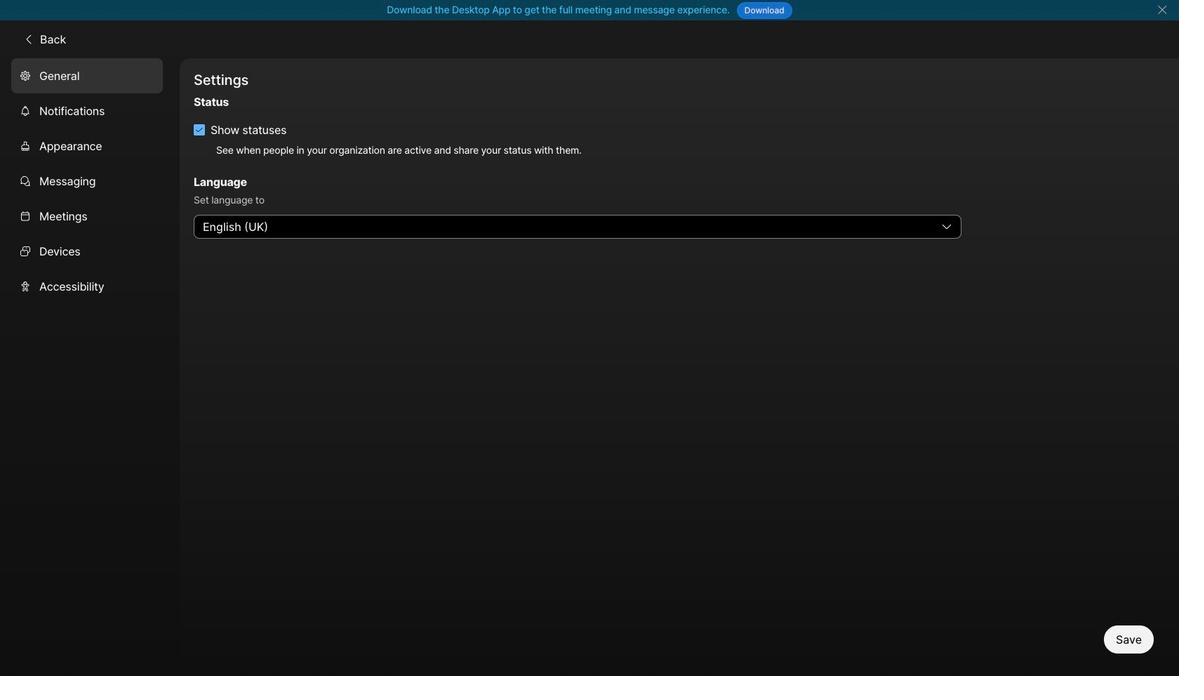 Task type: vqa. For each thing, say whether or not it's contained in the screenshot.
'LIST ITEM'
no



Task type: describe. For each thing, give the bounding box(es) containing it.
accessibility tab
[[11, 269, 163, 304]]

devices tab
[[11, 234, 163, 269]]

settings navigation
[[0, 58, 180, 676]]



Task type: locate. For each thing, give the bounding box(es) containing it.
general tab
[[11, 58, 163, 93]]

cancel_16 image
[[1157, 4, 1168, 15]]

messaging tab
[[11, 163, 163, 199]]

notifications tab
[[11, 93, 163, 128]]

appearance tab
[[11, 128, 163, 163]]

meetings tab
[[11, 199, 163, 234]]



